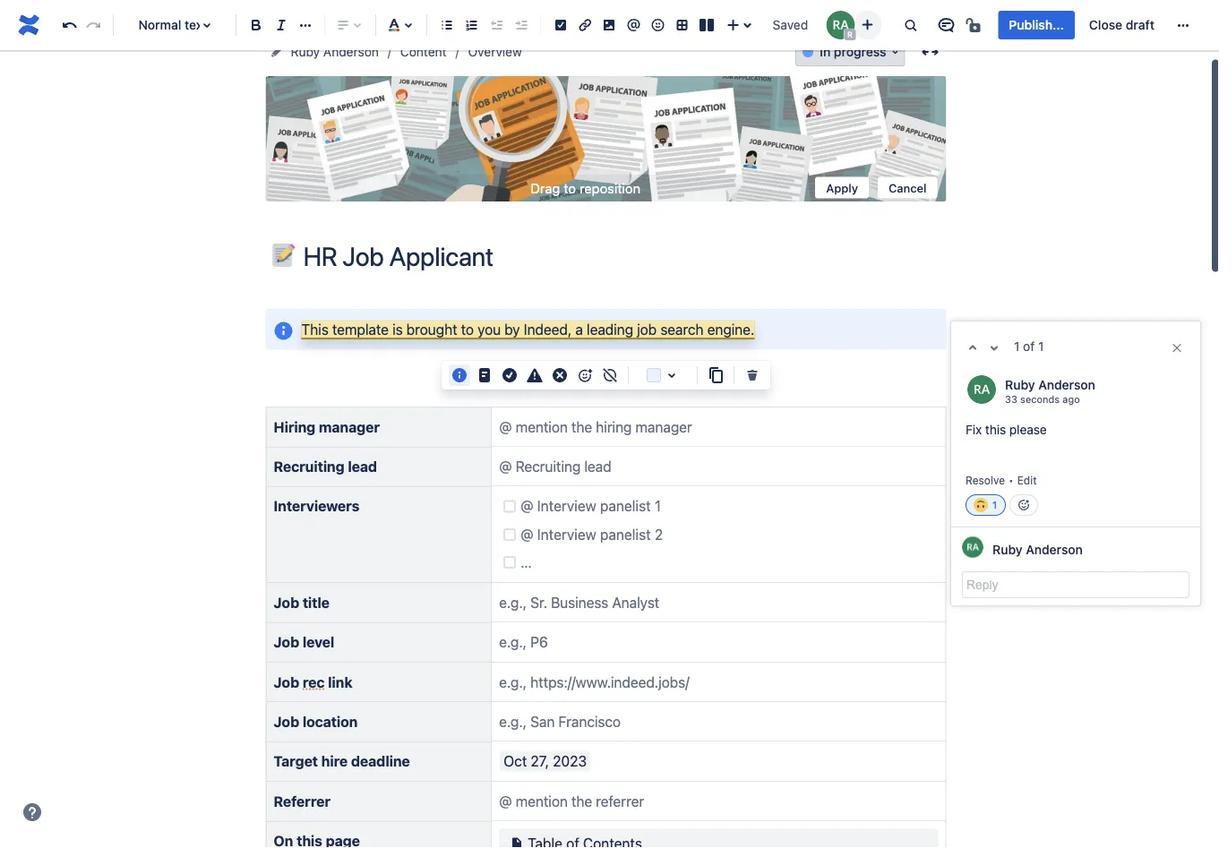 Task type: describe. For each thing, give the bounding box(es) containing it.
0 vertical spatial ruby anderson link
[[291, 41, 379, 63]]

2 horizontal spatial 1
[[1038, 339, 1044, 354]]

ago
[[1063, 393, 1080, 405]]

job
[[637, 321, 657, 338]]

anderson inside ruby anderson 33 seconds ago
[[1038, 377, 1095, 392]]

fix this please
[[966, 422, 1047, 437]]

overview link
[[468, 41, 522, 63]]

:upside_down: image
[[974, 498, 988, 513]]

draft
[[1126, 17, 1155, 32]]

next comment image
[[984, 337, 1005, 359]]

apply button
[[815, 177, 869, 198]]

search
[[660, 321, 704, 338]]

please
[[1009, 422, 1047, 437]]

fix
[[966, 422, 982, 437]]

job rec link
[[274, 673, 353, 690]]

editor add emoji image
[[574, 365, 596, 386]]

outdent ⇧tab image
[[485, 14, 507, 36]]

33
[[1005, 393, 1018, 405]]

you
[[477, 321, 501, 338]]

add reaction image
[[1017, 498, 1031, 512]]

text
[[185, 17, 207, 32]]

:upside_down: image
[[974, 498, 988, 513]]

hiring
[[274, 418, 315, 435]]

comment icon image
[[936, 14, 957, 36]]

publish... button
[[998, 11, 1075, 39]]

deadline
[[351, 753, 410, 770]]

help image
[[21, 802, 43, 823]]

move this page image
[[269, 45, 284, 59]]

drag to reposition
[[531, 180, 641, 196]]

seconds
[[1020, 393, 1060, 405]]

reposition
[[580, 180, 641, 196]]

0 vertical spatial ruby anderson image
[[826, 11, 855, 39]]

note image
[[474, 365, 495, 386]]

no restrictions image
[[964, 14, 986, 36]]

more formatting image
[[295, 14, 316, 36]]

this
[[301, 321, 329, 338]]

edit button
[[1017, 474, 1037, 486]]

interviewers
[[274, 498, 359, 515]]

1 for 1 of 1
[[1014, 339, 1020, 354]]

template
[[332, 321, 389, 338]]

recruiting
[[274, 458, 344, 475]]

resolve button
[[966, 472, 1005, 489]]

apply
[[826, 181, 858, 194]]

success image
[[499, 365, 520, 386]]

job for job level
[[274, 634, 299, 651]]

rec
[[303, 673, 325, 690]]

leading
[[587, 321, 633, 338]]

2 vertical spatial ruby
[[993, 542, 1023, 557]]

job title
[[274, 594, 330, 611]]

layouts image
[[696, 14, 717, 36]]

recruiting lead
[[274, 458, 377, 475]]

this template is brought to you by indeed, a leading job search engine.
[[301, 321, 754, 338]]

make page full-width image
[[919, 41, 941, 63]]

cancel
[[889, 181, 927, 194]]

:pencil: image
[[272, 244, 295, 267]]

27,
[[531, 753, 549, 770]]

hiring manager
[[274, 418, 380, 435]]

target hire deadline
[[274, 753, 410, 770]]

0 vertical spatial anderson
[[323, 44, 379, 59]]

normal text button
[[121, 5, 229, 45]]

oct
[[504, 753, 527, 770]]

engine.
[[707, 321, 754, 338]]

referrer
[[274, 793, 331, 810]]

saved
[[773, 17, 808, 32]]

ruby anderson 33 seconds ago
[[1005, 377, 1095, 405]]

remove emoji image
[[599, 365, 621, 386]]

hire
[[321, 753, 348, 770]]

Main content area, start typing to enter text. text field
[[255, 309, 957, 848]]

Reply field
[[962, 571, 1190, 598]]

1 of 1
[[1014, 339, 1044, 354]]

0 vertical spatial to
[[564, 180, 576, 196]]

publish...
[[1009, 17, 1064, 32]]

location
[[303, 713, 358, 730]]

Give this page a title text field
[[303, 242, 946, 271]]

error image
[[549, 365, 571, 386]]

warning image
[[524, 365, 546, 386]]

manager
[[319, 418, 380, 435]]

background color image
[[661, 365, 683, 386]]

indeed,
[[524, 321, 572, 338]]

panel info image
[[273, 320, 294, 342]]

drag
[[531, 180, 560, 196]]



Task type: vqa. For each thing, say whether or not it's contained in the screenshot.
1 in the button
yes



Task type: locate. For each thing, give the bounding box(es) containing it.
a
[[575, 321, 583, 338]]

close
[[1089, 17, 1123, 32]]

1 for 1
[[992, 499, 998, 511]]

3 job from the top
[[274, 673, 299, 690]]

:pencil: image
[[272, 244, 295, 267]]

job for job rec link
[[274, 673, 299, 690]]

to left you
[[461, 321, 474, 338]]

redo ⌘⇧z image
[[83, 14, 104, 36]]

anderson left 'content'
[[323, 44, 379, 59]]

action item image
[[550, 14, 571, 36]]

ruby anderson link up seconds
[[1005, 377, 1095, 392]]

close draft
[[1089, 17, 1155, 32]]

close icon image
[[1170, 341, 1184, 355]]

4 job from the top
[[274, 713, 299, 730]]

ruby anderson down more formatting image at top left
[[291, 44, 379, 59]]

2023
[[553, 753, 587, 770]]

1 vertical spatial ruby
[[1005, 377, 1035, 392]]

indent tab image
[[510, 14, 532, 36]]

invite to edit image
[[857, 14, 878, 35]]

job level
[[274, 634, 334, 651]]

previous comment image
[[962, 337, 984, 359]]

1
[[1014, 339, 1020, 354], [1038, 339, 1044, 354], [992, 499, 998, 511]]

1 vertical spatial ruby anderson link
[[1005, 377, 1095, 392]]

emoji image
[[647, 14, 669, 36]]

confluence image
[[14, 11, 43, 39], [14, 11, 43, 39]]

content link
[[400, 41, 447, 63]]

1 horizontal spatial ruby anderson
[[993, 542, 1083, 557]]

1 button
[[966, 494, 1006, 516]]

2 vertical spatial anderson
[[1026, 542, 1083, 557]]

cancel button
[[878, 177, 937, 198]]

2 vertical spatial ruby anderson link
[[993, 542, 1083, 557]]

1 inside button
[[992, 499, 998, 511]]

normal
[[138, 17, 181, 32]]

1 vertical spatial ruby anderson
[[993, 542, 1083, 557]]

job left level at bottom
[[274, 634, 299, 651]]

ruby anderson link down add reaction icon
[[993, 542, 1083, 557]]

1 job from the top
[[274, 594, 299, 611]]

resolve
[[966, 474, 1005, 486]]

numbered list ⌘⇧7 image
[[461, 14, 482, 36]]

this
[[985, 422, 1006, 437]]

ruby anderson link inside comment
[[1005, 377, 1095, 392]]

job for job location
[[274, 713, 299, 730]]

by
[[504, 321, 520, 338]]

2 job from the top
[[274, 634, 299, 651]]

1 vertical spatial to
[[461, 321, 474, 338]]

0 vertical spatial ruby
[[291, 44, 320, 59]]

job up target
[[274, 713, 299, 730]]

remove image
[[742, 365, 763, 386]]

bullet list ⌘⇧8 image
[[436, 14, 458, 36]]

ruby inside ruby anderson 33 seconds ago
[[1005, 377, 1035, 392]]

target
[[274, 753, 318, 770]]

level
[[303, 634, 334, 651]]

ruby anderson down add reaction icon
[[993, 542, 1083, 557]]

0 horizontal spatial to
[[461, 321, 474, 338]]

0 horizontal spatial ruby anderson
[[291, 44, 379, 59]]

job left title
[[274, 594, 299, 611]]

info image
[[449, 365, 470, 386]]

table image
[[671, 14, 693, 36]]

brought
[[406, 321, 457, 338]]

normal text
[[138, 17, 207, 32]]

1 horizontal spatial 1
[[1014, 339, 1020, 354]]

1 right :upside_down: icon
[[992, 499, 998, 511]]

anderson up ago
[[1038, 377, 1095, 392]]

to right drag
[[564, 180, 576, 196]]

overview
[[468, 44, 522, 59]]

italic ⌘i image
[[271, 14, 292, 36]]

add image, video, or file image
[[598, 14, 620, 36]]

1 right of
[[1038, 339, 1044, 354]]

of
[[1023, 339, 1035, 354]]

edit
[[1017, 474, 1037, 486]]

ruby
[[291, 44, 320, 59], [1005, 377, 1035, 392], [993, 542, 1023, 557]]

job left the 'rec'
[[274, 673, 299, 690]]

0 horizontal spatial 1
[[992, 499, 998, 511]]

link image
[[574, 14, 596, 36]]

ruby anderson image
[[826, 11, 855, 39], [967, 375, 996, 404]]

1 vertical spatial ruby anderson image
[[967, 375, 996, 404]]

ruby anderson link
[[291, 41, 379, 63], [1005, 377, 1095, 392], [993, 542, 1083, 557]]

job for job title
[[274, 594, 299, 611]]

0 vertical spatial ruby anderson
[[291, 44, 379, 59]]

anderson
[[323, 44, 379, 59], [1038, 377, 1095, 392], [1026, 542, 1083, 557]]

close draft button
[[1078, 11, 1165, 39]]

ruby anderson image left 33
[[967, 375, 996, 404]]

table of contents image
[[506, 833, 528, 848]]

ruby anderson
[[291, 44, 379, 59], [993, 542, 1083, 557]]

is
[[392, 321, 403, 338]]

bold ⌘b image
[[245, 14, 267, 36]]

ruby down more formatting image at top left
[[291, 44, 320, 59]]

job location
[[274, 713, 358, 730]]

undo ⌘z image
[[59, 14, 80, 36]]

more image
[[1173, 14, 1194, 36]]

1 horizontal spatial ruby anderson image
[[967, 375, 996, 404]]

1 left of
[[1014, 339, 1020, 354]]

1 horizontal spatial to
[[564, 180, 576, 196]]

to inside main content area, start typing to enter text. text box
[[461, 321, 474, 338]]

lead
[[348, 458, 377, 475]]

title
[[303, 594, 330, 611]]

0 horizontal spatial ruby anderson image
[[826, 11, 855, 39]]

find and replace image
[[900, 14, 921, 36]]

content
[[400, 44, 447, 59]]

ruby up 33
[[1005, 377, 1035, 392]]

comment by ruby anderson comment
[[951, 362, 1200, 527]]

to
[[564, 180, 576, 196], [461, 321, 474, 338]]

copy image
[[705, 365, 726, 386]]

job
[[274, 594, 299, 611], [274, 634, 299, 651], [274, 673, 299, 690], [274, 713, 299, 730]]

link
[[328, 673, 353, 690]]

ruby anderson image left invite to edit image
[[826, 11, 855, 39]]

1 vertical spatial anderson
[[1038, 377, 1095, 392]]

ruby right ruby anderson image
[[993, 542, 1023, 557]]

ruby anderson image
[[962, 537, 984, 558]]

oct 27, 2023
[[504, 753, 587, 770]]

ruby anderson link down more formatting image at top left
[[291, 41, 379, 63]]

mention image
[[623, 14, 644, 36]]

anderson up reply 'field'
[[1026, 542, 1083, 557]]



